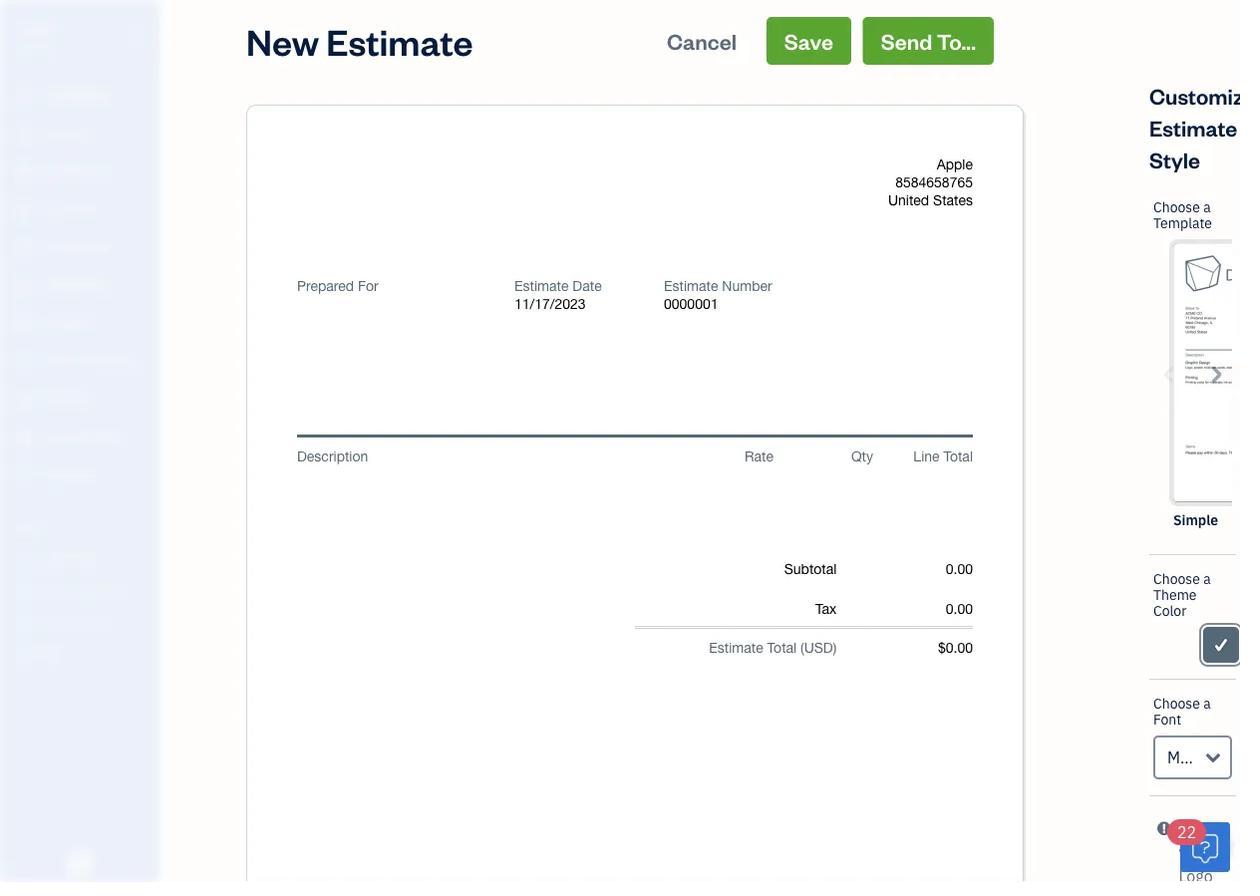 Task type: locate. For each thing, give the bounding box(es) containing it.
invoice image
[[13, 200, 37, 220]]

apps image
[[15, 517, 154, 533]]

choose a template
[[1154, 198, 1213, 232]]

0 horizontal spatial apple
[[16, 17, 59, 38]]

choose a template element
[[1150, 184, 1237, 556]]

1 horizontal spatial total
[[944, 448, 973, 465]]

report image
[[13, 466, 37, 486]]

team members image
[[15, 549, 154, 564]]

Estimate date in MM/DD/YYYY format text field
[[515, 296, 634, 313]]

1 vertical spatial total
[[768, 640, 797, 656]]

2 0.00 from the top
[[946, 601, 973, 617]]

estimate total ( usd )
[[709, 640, 837, 656]]

1 vertical spatial apple
[[937, 156, 973, 173]]

choose inside the choose a theme color
[[1154, 570, 1201, 588]]

a inside choose a font
[[1204, 695, 1211, 713]]

apple up 8584658765 at the right top of page
[[937, 156, 973, 173]]

choose
[[1154, 198, 1201, 216], [1154, 570, 1201, 588], [1154, 695, 1201, 713]]

choose inside choose a template
[[1154, 198, 1201, 216]]

2 vertical spatial choose
[[1154, 695, 1201, 713]]

0 vertical spatial total
[[944, 448, 973, 465]]

estimate date
[[515, 278, 602, 294]]

apple
[[16, 17, 59, 38], [937, 156, 973, 173]]

money image
[[13, 390, 37, 410]]

0 vertical spatial customiz
[[1150, 81, 1241, 174]]

a
[[1204, 198, 1211, 216], [1204, 570, 1211, 588], [1204, 695, 1211, 713]]

customiz up choose a template
[[1150, 81, 1241, 174]]

customiz right exclamationcircle icon
[[1179, 818, 1241, 883]]

2 vertical spatial a
[[1204, 695, 1211, 713]]

1 horizontal spatial apple
[[937, 156, 973, 173]]

3 a from the top
[[1204, 695, 1211, 713]]

date
[[573, 278, 602, 294]]

owner
[[16, 40, 53, 56]]

choose a font element
[[1150, 680, 1237, 797]]

total
[[944, 448, 973, 465], [768, 640, 797, 656]]

customiz
[[1150, 81, 1241, 174], [1179, 818, 1241, 883]]

0 vertical spatial a
[[1204, 198, 1211, 216]]

choose a font
[[1154, 695, 1211, 729]]

save button
[[767, 17, 852, 65]]

choose for font
[[1154, 695, 1201, 713]]

1 0.00 from the top
[[946, 561, 973, 577]]

0 vertical spatial apple
[[16, 17, 59, 38]]

estimate for estimate total ( usd )
[[709, 640, 764, 656]]

united
[[889, 192, 930, 208]]

expense image
[[13, 276, 37, 296]]

0.00
[[946, 561, 973, 577], [946, 601, 973, 617]]

0 vertical spatial 0.00
[[946, 561, 973, 577]]

2 a from the top
[[1204, 570, 1211, 588]]

Font field
[[1154, 736, 1233, 780]]

1 vertical spatial 0.00
[[946, 601, 973, 617]]

send
[[881, 26, 933, 55]]

timer image
[[13, 352, 37, 372]]

1 choose from the top
[[1154, 198, 1201, 216]]

(
[[801, 640, 805, 656]]

usd
[[805, 640, 833, 656]]

a inside the choose a theme color
[[1204, 570, 1211, 588]]

client image
[[13, 125, 37, 145]]

cancel
[[667, 26, 737, 55]]

choose inside choose a font
[[1154, 695, 1201, 713]]

prepared for
[[297, 278, 379, 294]]

line
[[914, 448, 940, 465]]

total left (
[[768, 640, 797, 656]]

2 choose from the top
[[1154, 570, 1201, 588]]

rate
[[745, 448, 774, 465]]

items and services image
[[15, 580, 154, 596]]

a for choose a theme color
[[1204, 570, 1211, 588]]

apple inside main element
[[16, 17, 59, 38]]

estimate
[[326, 17, 473, 64], [515, 278, 569, 294], [664, 278, 719, 294], [709, 640, 764, 656]]

apple up owner
[[16, 17, 59, 38]]

0 vertical spatial choose
[[1154, 198, 1201, 216]]

tax
[[816, 601, 837, 617]]

1 vertical spatial choose
[[1154, 570, 1201, 588]]

new
[[246, 17, 319, 64]]

template
[[1154, 214, 1213, 232]]

1 a from the top
[[1204, 198, 1211, 216]]

0 horizontal spatial total
[[768, 640, 797, 656]]

simple
[[1174, 511, 1219, 530]]

apple owner
[[16, 17, 59, 56]]

1 vertical spatial a
[[1204, 570, 1211, 588]]

total right line
[[944, 448, 973, 465]]

apple inside apple 8584658765 united states
[[937, 156, 973, 173]]

$0.00
[[938, 640, 973, 656]]

a inside choose a template
[[1204, 198, 1211, 216]]

choose a theme color
[[1154, 570, 1211, 620]]

color
[[1154, 602, 1187, 620]]

description
[[297, 448, 368, 465]]

dashboard image
[[13, 87, 37, 107]]

3 choose from the top
[[1154, 695, 1201, 713]]



Task type: describe. For each thing, give the bounding box(es) containing it.
to...
[[937, 26, 976, 55]]

new estimate
[[246, 17, 473, 64]]

apple 8584658765 united states
[[889, 156, 973, 208]]

total for line
[[944, 448, 973, 465]]

22
[[1178, 822, 1197, 843]]

estimate for estimate number
[[664, 278, 719, 294]]

send to... button
[[863, 17, 994, 65]]

for
[[358, 278, 379, 294]]

resource center badge image
[[1181, 823, 1231, 873]]

states
[[934, 192, 973, 208]]

choose for theme
[[1154, 570, 1201, 588]]

estimate image
[[13, 163, 37, 183]]

a for choose a font
[[1204, 695, 1211, 713]]

project image
[[13, 314, 37, 334]]

chart image
[[13, 428, 37, 448]]

number
[[722, 278, 773, 294]]

choose for template
[[1154, 198, 1201, 216]]

)
[[833, 640, 837, 656]]

8584658765
[[896, 174, 973, 190]]

a for choose a template
[[1204, 198, 1211, 216]]

estimate number
[[664, 278, 773, 294]]

choose a theme color element
[[1149, 556, 1241, 680]]

total for estimate
[[768, 640, 797, 656]]

freshbooks image
[[64, 851, 96, 875]]

next image
[[1205, 363, 1228, 385]]

modern
[[1168, 747, 1223, 768]]

Enter an Estimate # text field
[[664, 296, 719, 313]]

theme
[[1154, 586, 1197, 604]]

custom image
[[1213, 633, 1231, 657]]

qty
[[852, 448, 874, 465]]

main element
[[0, 0, 209, 883]]

estimate for estimate date
[[515, 278, 569, 294]]

bank connections image
[[15, 612, 154, 628]]

payment image
[[13, 238, 37, 258]]

save
[[785, 26, 834, 55]]

prepared
[[297, 278, 354, 294]]

1 vertical spatial customiz
[[1179, 818, 1241, 883]]

font
[[1154, 711, 1182, 729]]

apple for choose a theme color
[[937, 156, 973, 173]]

previous image
[[1159, 363, 1182, 385]]

22 button
[[1168, 820, 1231, 873]]

exclamationcircle image
[[1158, 817, 1172, 841]]

subtotal
[[785, 561, 837, 577]]

cancel button
[[649, 17, 755, 65]]

line total
[[914, 448, 973, 465]]

apple for customiz
[[16, 17, 59, 38]]

send to...
[[881, 26, 976, 55]]

settings image
[[15, 644, 154, 660]]



Task type: vqa. For each thing, say whether or not it's contained in the screenshot.
the topmost Apple
yes



